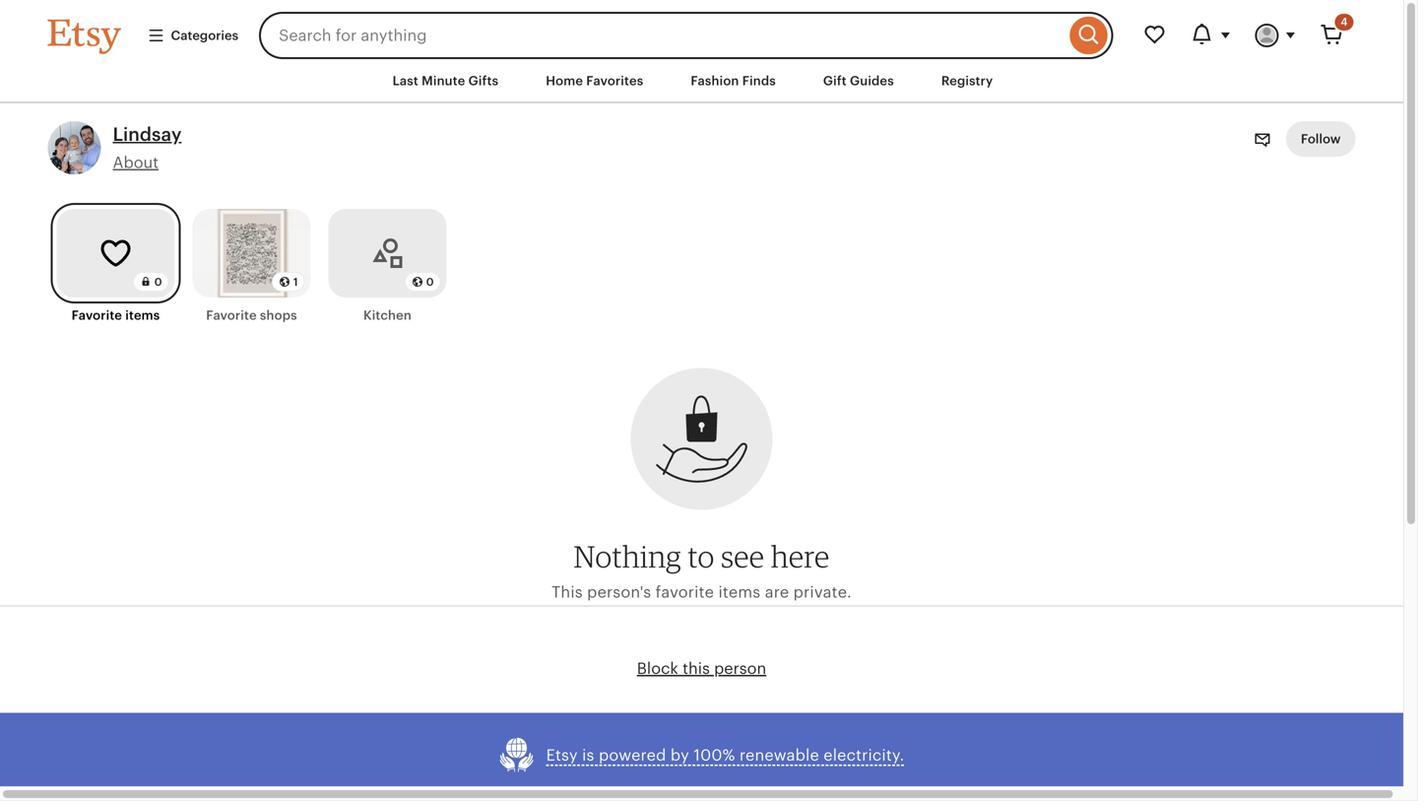 Task type: describe. For each thing, give the bounding box(es) containing it.
home
[[546, 73, 583, 88]]

categories
[[171, 28, 239, 43]]

last minute gifts link
[[378, 63, 514, 99]]

here
[[771, 538, 830, 574]]

about
[[113, 154, 159, 171]]

etsy is powered by 100% renewable electricity. button
[[499, 737, 905, 774]]

gift
[[824, 73, 847, 88]]

finds
[[743, 73, 776, 88]]

block this person
[[637, 660, 767, 678]]

etsy is powered by 100% renewable electricity.
[[546, 746, 905, 764]]

to
[[688, 538, 715, 574]]

nothing to see here this person's favorite items are private.
[[552, 538, 852, 601]]

about button
[[113, 154, 159, 171]]

gifts
[[469, 73, 499, 88]]

0 for kitchen
[[426, 276, 434, 288]]

follow
[[1302, 132, 1342, 147]]

categories banner
[[12, 0, 1392, 59]]

this
[[552, 583, 583, 601]]

nothing
[[574, 538, 682, 574]]

gift guides link
[[809, 63, 909, 99]]

favorite for favorite shops
[[206, 308, 257, 323]]

0 for favorite items
[[154, 276, 162, 288]]

is
[[582, 746, 595, 764]]

gift guides
[[824, 73, 895, 88]]

by
[[671, 746, 690, 764]]

Search for anything text field
[[259, 12, 1066, 59]]

categories button
[[133, 18, 253, 53]]

minute
[[422, 73, 465, 88]]

items inside the nothing to see here this person's favorite items are private.
[[719, 583, 761, 601]]

fashion finds
[[691, 73, 776, 88]]



Task type: vqa. For each thing, say whether or not it's contained in the screenshot.
"10% off sale ends December 20" at the right top of the page
no



Task type: locate. For each thing, give the bounding box(es) containing it.
1 0 from the left
[[154, 276, 162, 288]]

0 horizontal spatial favorite
[[72, 308, 122, 323]]

100%
[[694, 746, 736, 764]]

person's
[[587, 583, 652, 601]]

lindsay
[[113, 124, 182, 145]]

0 horizontal spatial items
[[125, 308, 160, 323]]

0 vertical spatial items
[[125, 308, 160, 323]]

renewable
[[740, 746, 820, 764]]

1 horizontal spatial items
[[719, 583, 761, 601]]

2 favorite from the left
[[206, 308, 257, 323]]

lindsay button
[[113, 121, 182, 148]]

0
[[154, 276, 162, 288], [426, 276, 434, 288]]

None search field
[[259, 12, 1114, 59]]

menu bar
[[12, 59, 1392, 104]]

1 horizontal spatial 0
[[426, 276, 434, 288]]

registry link
[[927, 63, 1008, 99]]

registry
[[942, 73, 994, 88]]

fashion finds link
[[676, 63, 791, 99]]

2 0 from the left
[[426, 276, 434, 288]]

none search field inside categories banner
[[259, 12, 1114, 59]]

4 link
[[1309, 12, 1356, 59]]

block
[[637, 660, 679, 678]]

powered
[[599, 746, 667, 764]]

0 horizontal spatial 0
[[154, 276, 162, 288]]

shops
[[260, 308, 297, 323]]

follow link
[[1287, 121, 1356, 157]]

kitchen
[[364, 308, 412, 323]]

private.
[[794, 583, 852, 601]]

favorite
[[656, 583, 714, 601]]

favorites
[[587, 73, 644, 88]]

person
[[714, 660, 767, 678]]

this
[[683, 660, 710, 678]]

home favorites link
[[531, 63, 659, 99]]

last minute gifts
[[393, 73, 499, 88]]

are
[[765, 583, 790, 601]]

favorite items
[[72, 308, 160, 323]]

items
[[125, 308, 160, 323], [719, 583, 761, 601]]

1
[[293, 276, 298, 288]]

guides
[[850, 73, 895, 88]]

electricity.
[[824, 746, 905, 764]]

menu bar containing last minute gifts
[[12, 59, 1392, 104]]

1 favorite from the left
[[72, 308, 122, 323]]

see
[[721, 538, 765, 574]]

1 horizontal spatial favorite
[[206, 308, 257, 323]]

fashion
[[691, 73, 740, 88]]

block this person button
[[637, 660, 767, 678]]

4
[[1341, 16, 1348, 28]]

favorite for favorite items
[[72, 308, 122, 323]]

lindsay about
[[113, 124, 182, 171]]

home favorites
[[546, 73, 644, 88]]

favorite shops
[[206, 308, 297, 323]]

1 vertical spatial items
[[719, 583, 761, 601]]

last
[[393, 73, 419, 88]]

etsy
[[546, 746, 578, 764]]

favorite
[[72, 308, 122, 323], [206, 308, 257, 323]]



